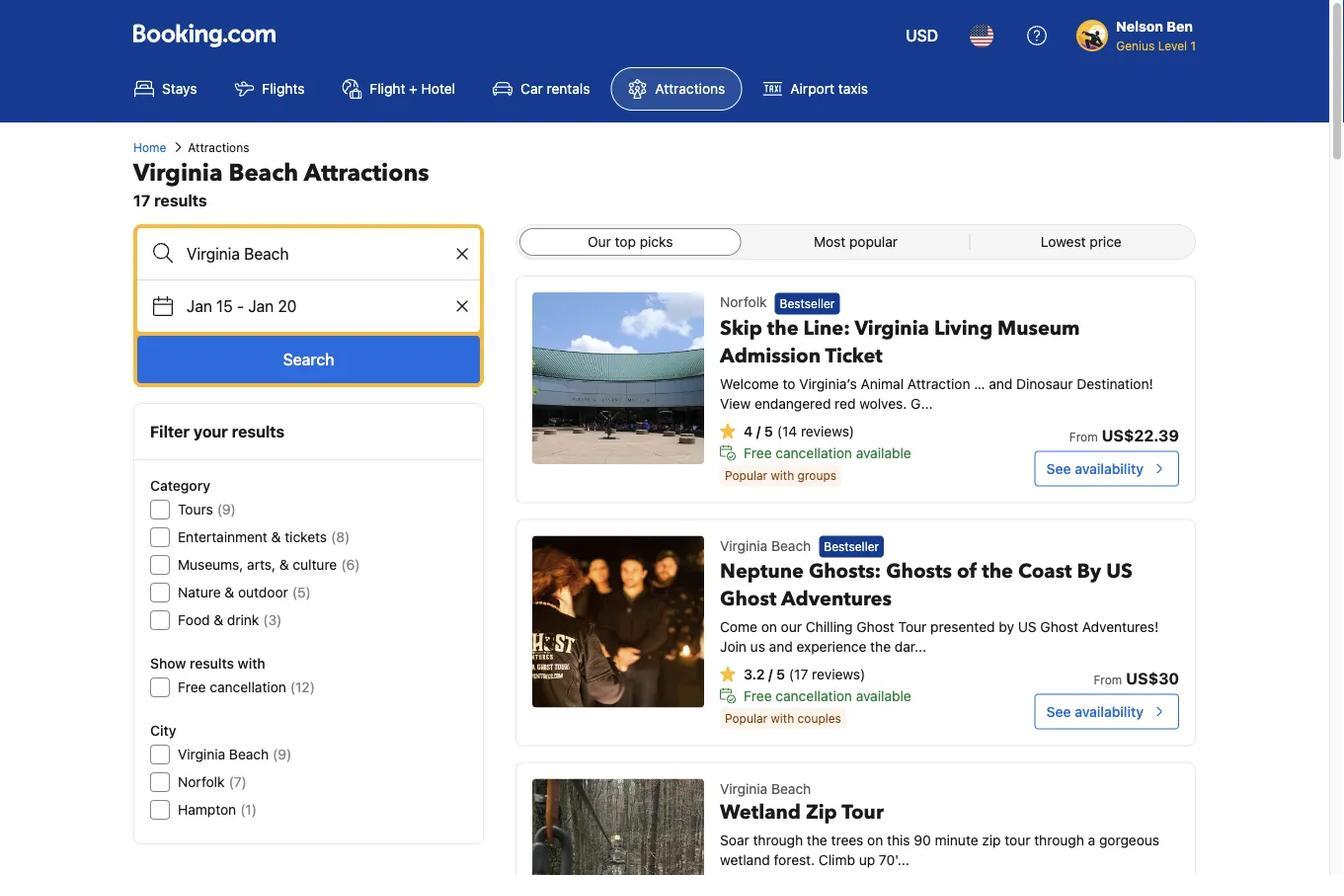 Task type: locate. For each thing, give the bounding box(es) containing it.
groups
[[798, 469, 837, 483]]

filter your results
[[150, 422, 285, 441]]

beach up neptune
[[772, 537, 812, 554]]

2 available from the top
[[856, 688, 912, 704]]

0 horizontal spatial /
[[757, 423, 761, 439]]

attractions link
[[611, 67, 742, 111]]

& for tickets
[[271, 529, 281, 545]]

0 vertical spatial availability
[[1075, 460, 1144, 477]]

1 vertical spatial attractions
[[188, 140, 249, 154]]

rentals
[[547, 81, 590, 97]]

1 vertical spatial (9)
[[273, 747, 292, 763]]

/ right 3.2
[[769, 666, 773, 682]]

level
[[1159, 39, 1188, 52]]

0 horizontal spatial attractions
[[188, 140, 249, 154]]

forest.
[[774, 852, 815, 868]]

0 vertical spatial with
[[771, 469, 795, 483]]

availability
[[1075, 460, 1144, 477], [1075, 704, 1144, 720]]

popular down 3.2
[[725, 712, 768, 726]]

3.2 / 5 (17 reviews)
[[744, 666, 866, 682]]

with left couples
[[771, 712, 795, 726]]

ghosts:
[[809, 558, 882, 585]]

and
[[769, 638, 793, 655]]

reviews) for to
[[801, 423, 855, 439]]

results up free cancellation (12)
[[190, 656, 234, 672]]

attractions
[[656, 81, 726, 97], [188, 140, 249, 154], [304, 157, 429, 189]]

see availability down from us$30
[[1047, 704, 1144, 720]]

norfolk up hampton
[[178, 774, 225, 791]]

0 horizontal spatial jan
[[187, 297, 212, 316]]

gorgeous
[[1100, 832, 1160, 848]]

0 vertical spatial 5
[[765, 423, 773, 439]]

cancellation up groups
[[776, 444, 853, 461]]

1 available from the top
[[856, 444, 912, 461]]

1 see availability from the top
[[1047, 460, 1144, 477]]

norfolk for norfolk
[[720, 294, 767, 310]]

2 see availability from the top
[[1047, 704, 1144, 720]]

results
[[154, 191, 207, 210], [232, 422, 285, 441], [190, 656, 234, 672]]

0 vertical spatial results
[[154, 191, 207, 210]]

0 vertical spatial on
[[762, 619, 778, 635]]

2 availability from the top
[[1075, 704, 1144, 720]]

1 horizontal spatial norfolk
[[720, 294, 767, 310]]

0 vertical spatial tour
[[899, 619, 927, 635]]

ghost right by
[[1041, 619, 1079, 635]]

0 horizontal spatial norfolk
[[178, 774, 225, 791]]

ghost up come
[[720, 586, 777, 613]]

1 availability from the top
[[1075, 460, 1144, 477]]

our
[[781, 619, 802, 635]]

1 horizontal spatial tour
[[899, 619, 927, 635]]

2 vertical spatial attractions
[[304, 157, 429, 189]]

virginia down home link
[[133, 157, 223, 189]]

ghost
[[720, 586, 777, 613], [857, 619, 895, 635], [1041, 619, 1079, 635]]

1 vertical spatial with
[[238, 656, 266, 672]]

beach up zip
[[772, 781, 812, 797]]

& up food & drink (3)
[[225, 584, 234, 601]]

free down 3.2
[[744, 688, 772, 704]]

beach down flights link
[[229, 157, 298, 189]]

1 horizontal spatial attractions
[[304, 157, 429, 189]]

from left us$30
[[1094, 674, 1123, 687]]

reviews) down 'red'
[[801, 423, 855, 439]]

jan
[[187, 297, 212, 316], [248, 297, 274, 316]]

free cancellation available for adventures
[[744, 688, 912, 704]]

results inside virginia beach attractions 17 results
[[154, 191, 207, 210]]

booking.com image
[[133, 24, 276, 47]]

& for outdoor
[[225, 584, 234, 601]]

& up museums, arts, & culture (6)
[[271, 529, 281, 545]]

2 horizontal spatial attractions
[[656, 81, 726, 97]]

bestseller for the
[[780, 297, 835, 311]]

flights
[[262, 81, 305, 97]]

your
[[194, 422, 228, 441]]

jan left the 15 on the top left
[[187, 297, 212, 316]]

popular down 4
[[725, 469, 768, 483]]

on left our
[[762, 619, 778, 635]]

reviews) for adventures
[[812, 666, 866, 682]]

2 popular from the top
[[725, 712, 768, 726]]

entertainment & tickets (8)
[[178, 529, 350, 545]]

1 horizontal spatial /
[[769, 666, 773, 682]]

entertainment
[[178, 529, 268, 545]]

(9) down (12)
[[273, 747, 292, 763]]

airport
[[791, 81, 835, 97]]

1 vertical spatial /
[[769, 666, 773, 682]]

0 vertical spatial (9)
[[217, 501, 236, 518]]

& left drink
[[214, 612, 223, 628]]

-
[[237, 297, 244, 316]]

ghost up "dar..."
[[857, 619, 895, 635]]

from
[[1070, 430, 1098, 444], [1094, 674, 1123, 687]]

admission
[[720, 342, 821, 369]]

beach inside virginia beach wetland zip tour soar through the trees on this 90 minute zip tour through a gorgeous wetland forest. climb up 70'...
[[772, 781, 812, 797]]

availability down from us$30
[[1075, 704, 1144, 720]]

1 horizontal spatial on
[[868, 832, 884, 848]]

0 vertical spatial /
[[757, 423, 761, 439]]

0 vertical spatial reviews)
[[801, 423, 855, 439]]

our top picks
[[588, 234, 673, 250]]

to
[[783, 375, 796, 392]]

available
[[856, 444, 912, 461], [856, 688, 912, 704]]

1 free cancellation available from the top
[[744, 444, 912, 461]]

popular
[[850, 234, 898, 250]]

1 vertical spatial reviews)
[[812, 666, 866, 682]]

/ right 4
[[757, 423, 761, 439]]

cancellation
[[776, 444, 853, 461], [210, 679, 286, 696], [776, 688, 853, 704]]

virginia inside virginia beach wetland zip tour soar through the trees on this 90 minute zip tour through a gorgeous wetland forest. climb up 70'...
[[720, 781, 768, 797]]

beach inside virginia beach attractions 17 results
[[229, 157, 298, 189]]

2 through from the left
[[1035, 832, 1085, 848]]

1 vertical spatial tour
[[842, 799, 884, 826]]

through left a
[[1035, 832, 1085, 848]]

picks
[[640, 234, 673, 250]]

the up admission
[[768, 315, 799, 342]]

norfolk up skip
[[720, 294, 767, 310]]

the inside 'skip the line: virginia living museum admission ticket welcome to virginia's animal attraction … and dinosaur destination! view endangered red wolves. g...'
[[768, 315, 799, 342]]

with left groups
[[771, 469, 795, 483]]

show results with
[[150, 656, 266, 672]]

5 left the (17
[[777, 666, 785, 682]]

your account menu nelson ben genius level 1 element
[[1077, 9, 1205, 54]]

virginia for wetland
[[720, 781, 768, 797]]

1 horizontal spatial ghost
[[857, 619, 895, 635]]

results right your
[[232, 422, 285, 441]]

0 vertical spatial bestseller
[[780, 297, 835, 311]]

g...
[[911, 395, 933, 411]]

(9) up entertainment
[[217, 501, 236, 518]]

0 vertical spatial from
[[1070, 430, 1098, 444]]

1 vertical spatial popular
[[725, 712, 768, 726]]

filter
[[150, 422, 190, 441]]

virginia up the wetland
[[720, 781, 768, 797]]

the
[[768, 315, 799, 342], [982, 558, 1014, 585], [871, 638, 891, 655], [807, 832, 828, 848]]

hampton (1)
[[178, 802, 257, 818]]

1 horizontal spatial 5
[[777, 666, 785, 682]]

bestseller up line:
[[780, 297, 835, 311]]

0 vertical spatial see availability
[[1047, 460, 1144, 477]]

on
[[762, 619, 778, 635], [868, 832, 884, 848]]

1 vertical spatial availability
[[1075, 704, 1144, 720]]

0 vertical spatial available
[[856, 444, 912, 461]]

through up forest.
[[753, 832, 803, 848]]

top
[[615, 234, 636, 250]]

join
[[720, 638, 747, 655]]

0 horizontal spatial through
[[753, 832, 803, 848]]

skip
[[720, 315, 763, 342]]

from inside from us$22.39
[[1070, 430, 1098, 444]]

free cancellation (12)
[[178, 679, 315, 696]]

results right 17
[[154, 191, 207, 210]]

the left "dar..."
[[871, 638, 891, 655]]

2 see from the top
[[1047, 704, 1072, 720]]

with up free cancellation (12)
[[238, 656, 266, 672]]

on up up
[[868, 832, 884, 848]]

…
[[975, 375, 986, 392]]

1 vertical spatial see availability
[[1047, 704, 1144, 720]]

available down "dar..."
[[856, 688, 912, 704]]

4 / 5 (14 reviews)
[[744, 423, 855, 439]]

0 horizontal spatial ghost
[[720, 586, 777, 613]]

0 vertical spatial popular
[[725, 469, 768, 483]]

1 horizontal spatial jan
[[248, 297, 274, 316]]

airport taxis link
[[746, 67, 885, 111]]

attraction
[[908, 375, 971, 392]]

beach up (7)
[[229, 747, 269, 763]]

skip the line: virginia living museum admission ticket image
[[533, 292, 705, 464]]

bestseller up ghosts: at the right of the page
[[824, 540, 880, 554]]

reviews) down experience
[[812, 666, 866, 682]]

on inside virginia beach wetland zip tour soar through the trees on this 90 minute zip tour through a gorgeous wetland forest. climb up 70'...
[[868, 832, 884, 848]]

virginia beach (9)
[[178, 747, 292, 763]]

from us$22.39
[[1070, 426, 1180, 444]]

1 horizontal spatial through
[[1035, 832, 1085, 848]]

1 horizontal spatial us
[[1107, 558, 1133, 585]]

jan 15 - jan 20
[[187, 297, 297, 316]]

most
[[814, 234, 846, 250]]

wetland zip tour image
[[533, 779, 705, 875]]

tour
[[1005, 832, 1031, 848]]

2 vertical spatial with
[[771, 712, 795, 726]]

virginia's
[[800, 375, 857, 392]]

4
[[744, 423, 753, 439]]

free cancellation available up groups
[[744, 444, 912, 461]]

culture
[[293, 557, 337, 573]]

(6)
[[341, 557, 360, 573]]

15
[[216, 297, 233, 316]]

0 vertical spatial see
[[1047, 460, 1072, 477]]

virginia
[[133, 157, 223, 189], [855, 315, 930, 342], [720, 537, 768, 554], [178, 747, 225, 763], [720, 781, 768, 797]]

1 vertical spatial available
[[856, 688, 912, 704]]

tour up trees
[[842, 799, 884, 826]]

1 vertical spatial on
[[868, 832, 884, 848]]

1 vertical spatial see
[[1047, 704, 1072, 720]]

0 vertical spatial free cancellation available
[[744, 444, 912, 461]]

/
[[757, 423, 761, 439], [769, 666, 773, 682]]

beach
[[229, 157, 298, 189], [772, 537, 812, 554], [229, 747, 269, 763], [772, 781, 812, 797]]

with
[[771, 469, 795, 483], [238, 656, 266, 672], [771, 712, 795, 726]]

dar...
[[895, 638, 927, 655]]

with for welcome
[[771, 469, 795, 483]]

free cancellation available up couples
[[744, 688, 912, 704]]

1 vertical spatial norfolk
[[178, 774, 225, 791]]

1 popular from the top
[[725, 469, 768, 483]]

0 horizontal spatial tour
[[842, 799, 884, 826]]

2 horizontal spatial ghost
[[1041, 619, 1079, 635]]

on inside the neptune ghosts: ghosts of the coast by us ghost adventures come on our chilling ghost tour presented by us ghost adventures! join us and experience the dar...
[[762, 619, 778, 635]]

cancellation for ghost
[[776, 688, 853, 704]]

virginia up ticket
[[855, 315, 930, 342]]

free down 4
[[744, 444, 772, 461]]

tour
[[899, 619, 927, 635], [842, 799, 884, 826]]

beach for wetland
[[772, 781, 812, 797]]

ben
[[1167, 18, 1194, 35]]

search
[[283, 350, 334, 369]]

availability for neptune ghosts: ghosts of the coast by us ghost adventures
[[1075, 704, 1144, 720]]

from inside from us$30
[[1094, 674, 1123, 687]]

(9)
[[217, 501, 236, 518], [273, 747, 292, 763]]

virginia beach attractions 17 results
[[133, 157, 429, 210]]

1 vertical spatial from
[[1094, 674, 1123, 687]]

1 vertical spatial bestseller
[[824, 540, 880, 554]]

available down wolves.
[[856, 444, 912, 461]]

(14
[[777, 423, 798, 439]]

0 vertical spatial attractions
[[656, 81, 726, 97]]

0 horizontal spatial on
[[762, 619, 778, 635]]

this
[[887, 832, 911, 848]]

&
[[271, 529, 281, 545], [279, 557, 289, 573], [225, 584, 234, 601], [214, 612, 223, 628]]

lowest
[[1041, 234, 1086, 250]]

cancellation down show results with
[[210, 679, 286, 696]]

the up climb
[[807, 832, 828, 848]]

chilling
[[806, 619, 853, 635]]

food & drink (3)
[[178, 612, 282, 628]]

flight + hotel
[[370, 81, 456, 97]]

2 free cancellation available from the top
[[744, 688, 912, 704]]

virginia up "norfolk (7)"
[[178, 747, 225, 763]]

1 vertical spatial free cancellation available
[[744, 688, 912, 704]]

0 vertical spatial norfolk
[[720, 294, 767, 310]]

availability down from us$22.39
[[1075, 460, 1144, 477]]

5 left "(14"
[[765, 423, 773, 439]]

see availability down from us$22.39
[[1047, 460, 1144, 477]]

cancellation up couples
[[776, 688, 853, 704]]

neptune ghosts: ghosts of the coast by us ghost adventures image
[[533, 536, 705, 708]]

virginia inside virginia beach attractions 17 results
[[133, 157, 223, 189]]

a
[[1089, 832, 1096, 848]]

0 horizontal spatial 5
[[765, 423, 773, 439]]

beach for (9)
[[229, 747, 269, 763]]

1 vertical spatial us
[[1018, 619, 1037, 635]]

1 vertical spatial 5
[[777, 666, 785, 682]]

1 see from the top
[[1047, 460, 1072, 477]]

from left us$22.39
[[1070, 430, 1098, 444]]

jan right -
[[248, 297, 274, 316]]

see availability for skip the line: virginia living museum admission ticket
[[1047, 460, 1144, 477]]

tour up "dar..."
[[899, 619, 927, 635]]



Task type: describe. For each thing, give the bounding box(es) containing it.
animal
[[861, 375, 904, 392]]

nature
[[178, 584, 221, 601]]

virginia up neptune
[[720, 537, 768, 554]]

tours (9)
[[178, 501, 236, 518]]

(3)
[[263, 612, 282, 628]]

norfolk (7)
[[178, 774, 247, 791]]

(5)
[[292, 584, 311, 601]]

car rentals
[[521, 81, 590, 97]]

free cancellation available for to
[[744, 444, 912, 461]]

neptune ghosts: ghosts of the coast by us ghost adventures come on our chilling ghost tour presented by us ghost adventures! join us and experience the dar...
[[720, 558, 1159, 655]]

home link
[[133, 138, 166, 156]]

nelson
[[1117, 18, 1164, 35]]

0 horizontal spatial us
[[1018, 619, 1037, 635]]

flight
[[370, 81, 406, 97]]

us$30
[[1127, 669, 1180, 688]]

availability for skip the line: virginia living museum admission ticket
[[1075, 460, 1144, 477]]

usd
[[906, 26, 939, 45]]

+
[[409, 81, 418, 97]]

arts,
[[247, 557, 276, 573]]

virginia beach wetland zip tour soar through the trees on this 90 minute zip tour through a gorgeous wetland forest. climb up 70'...
[[720, 781, 1160, 868]]

1 jan from the left
[[187, 297, 212, 316]]

flight + hotel link
[[326, 67, 472, 111]]

search button
[[137, 336, 480, 383]]

car rentals link
[[476, 67, 607, 111]]

the right of
[[982, 558, 1014, 585]]

(12)
[[290, 679, 315, 696]]

ticket
[[826, 342, 883, 369]]

2 jan from the left
[[248, 297, 274, 316]]

popular for welcome
[[725, 469, 768, 483]]

tickets
[[285, 529, 327, 545]]

destination!
[[1077, 375, 1154, 392]]

red
[[835, 395, 856, 411]]

90
[[914, 832, 932, 848]]

of
[[957, 558, 978, 585]]

free for welcome
[[744, 444, 772, 461]]

trees
[[832, 832, 864, 848]]

endangered
[[755, 395, 831, 411]]

taxis
[[839, 81, 869, 97]]

(1)
[[240, 802, 257, 818]]

genius
[[1117, 39, 1155, 52]]

zip
[[806, 799, 838, 826]]

the inside virginia beach wetland zip tour soar through the trees on this 90 minute zip tour through a gorgeous wetland forest. climb up 70'...
[[807, 832, 828, 848]]

us$22.39
[[1102, 426, 1180, 444]]

popular with couples
[[725, 712, 842, 726]]

minute
[[935, 832, 979, 848]]

wolves.
[[860, 395, 907, 411]]

see availability for neptune ghosts: ghosts of the coast by us ghost adventures
[[1047, 704, 1144, 720]]

virginia for (9)
[[178, 747, 225, 763]]

adventures!
[[1083, 619, 1159, 635]]

virginia inside 'skip the line: virginia living museum admission ticket welcome to virginia's animal attraction … and dinosaur destination! view endangered red wolves. g...'
[[855, 315, 930, 342]]

nelson ben genius level 1
[[1117, 18, 1197, 52]]

available for adventures
[[856, 688, 912, 704]]

couples
[[798, 712, 842, 726]]

2 vertical spatial results
[[190, 656, 234, 672]]

neptune
[[720, 558, 804, 585]]

17
[[133, 191, 150, 210]]

& for drink
[[214, 612, 223, 628]]

free for ghost
[[744, 688, 772, 704]]

/ for welcome
[[757, 423, 761, 439]]

ghosts
[[887, 558, 952, 585]]

5 for welcome
[[765, 423, 773, 439]]

with for ghost
[[771, 712, 795, 726]]

attractions inside virginia beach attractions 17 results
[[304, 157, 429, 189]]

museum
[[998, 315, 1081, 342]]

from for neptune ghosts: ghosts of the coast by us ghost adventures
[[1094, 674, 1123, 687]]

show
[[150, 656, 186, 672]]

(8)
[[331, 529, 350, 545]]

car
[[521, 81, 543, 97]]

popular for ghost
[[725, 712, 768, 726]]

0 vertical spatial us
[[1107, 558, 1133, 585]]

tour inside virginia beach wetland zip tour soar through the trees on this 90 minute zip tour through a gorgeous wetland forest. climb up 70'...
[[842, 799, 884, 826]]

category
[[150, 478, 210, 494]]

welcome
[[720, 375, 779, 392]]

and dinosaur
[[989, 375, 1074, 392]]

1
[[1191, 39, 1197, 52]]

soar
[[720, 832, 750, 848]]

cancellation for welcome
[[776, 444, 853, 461]]

available for to
[[856, 444, 912, 461]]

from for skip the line: virginia living museum admission ticket
[[1070, 430, 1098, 444]]

/ for ghost
[[769, 666, 773, 682]]

free down show results with
[[178, 679, 206, 696]]

1 through from the left
[[753, 832, 803, 848]]

from us$30
[[1094, 669, 1180, 688]]

1 horizontal spatial (9)
[[273, 747, 292, 763]]

most popular
[[814, 234, 898, 250]]

experience
[[797, 638, 867, 655]]

1 vertical spatial results
[[232, 422, 285, 441]]

see for neptune ghosts: ghosts of the coast by us ghost adventures
[[1047, 704, 1072, 720]]

climb
[[819, 852, 856, 868]]

beach for attractions
[[229, 157, 298, 189]]

city
[[150, 723, 176, 739]]

lowest price
[[1041, 234, 1122, 250]]

tour inside the neptune ghosts: ghosts of the coast by us ghost adventures come on our chilling ghost tour presented by us ghost adventures! join us and experience the dar...
[[899, 619, 927, 635]]

flights link
[[218, 67, 322, 111]]

airport taxis
[[791, 81, 869, 97]]

wetland
[[720, 852, 770, 868]]

stays link
[[118, 67, 214, 111]]

home
[[133, 140, 166, 154]]

hotel
[[422, 81, 456, 97]]

drink
[[227, 612, 259, 628]]

0 horizontal spatial (9)
[[217, 501, 236, 518]]

food
[[178, 612, 210, 628]]

adventures
[[782, 586, 892, 613]]

see for skip the line: virginia living museum admission ticket
[[1047, 460, 1072, 477]]

our
[[588, 234, 611, 250]]

popular with groups
[[725, 469, 837, 483]]

norfolk for norfolk (7)
[[178, 774, 225, 791]]

Where are you going? search field
[[137, 228, 480, 280]]

bestseller for ghosts:
[[824, 540, 880, 554]]

5 for ghost
[[777, 666, 785, 682]]

virginia for attractions
[[133, 157, 223, 189]]

& right 'arts,'
[[279, 557, 289, 573]]

3.2
[[744, 666, 765, 682]]

presented
[[931, 619, 996, 635]]

view
[[720, 395, 751, 411]]

line:
[[804, 315, 851, 342]]



Task type: vqa. For each thing, say whether or not it's contained in the screenshot.
Ghosts:
yes



